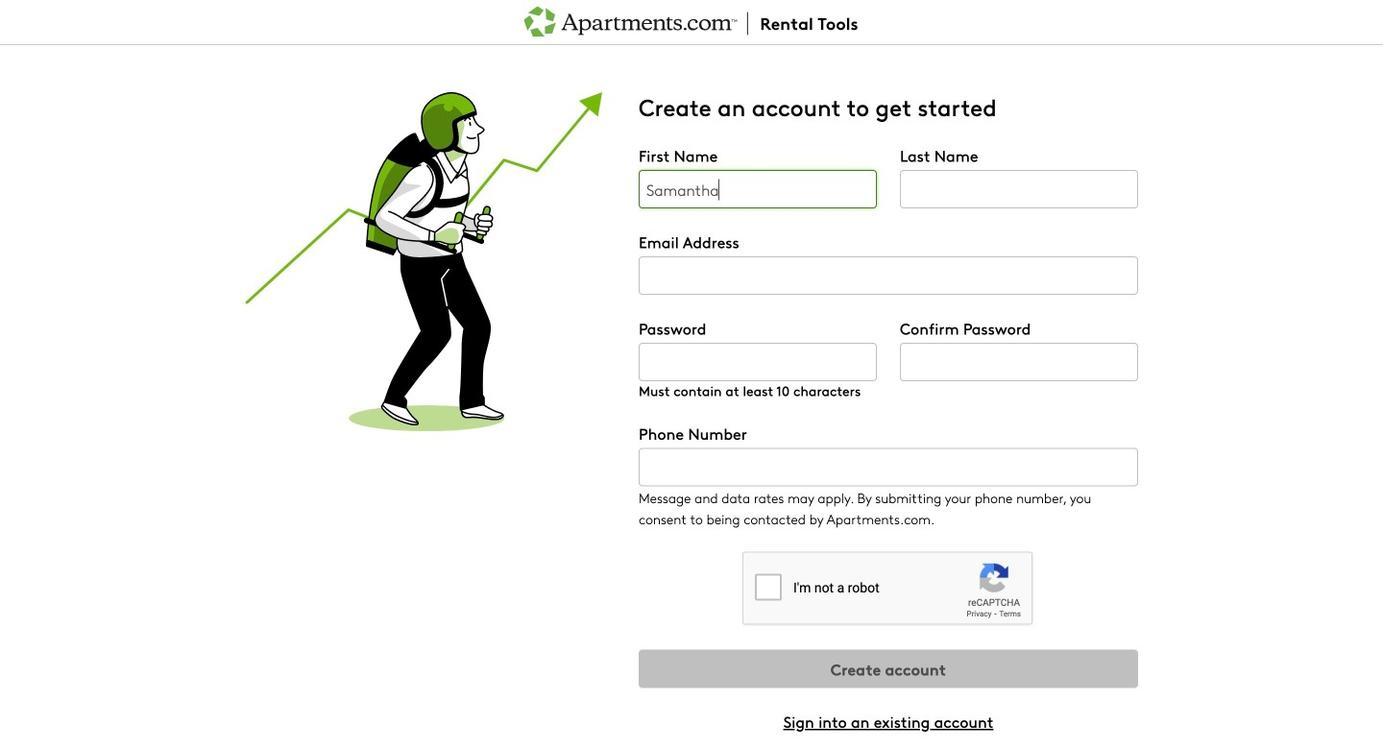 Task type: vqa. For each thing, say whether or not it's contained in the screenshot.
text box
yes



Task type: locate. For each thing, give the bounding box(es) containing it.
None password field
[[639, 343, 877, 381], [900, 343, 1138, 381], [639, 343, 877, 381], [900, 343, 1138, 381]]

None text field
[[639, 170, 877, 208], [639, 448, 1138, 487], [639, 170, 877, 208], [639, 448, 1138, 487]]

None text field
[[900, 170, 1138, 208], [639, 257, 1138, 295], [900, 170, 1138, 208], [639, 257, 1138, 295]]



Task type: describe. For each thing, give the bounding box(es) containing it.
apartments for rent image
[[524, 4, 860, 44]]



